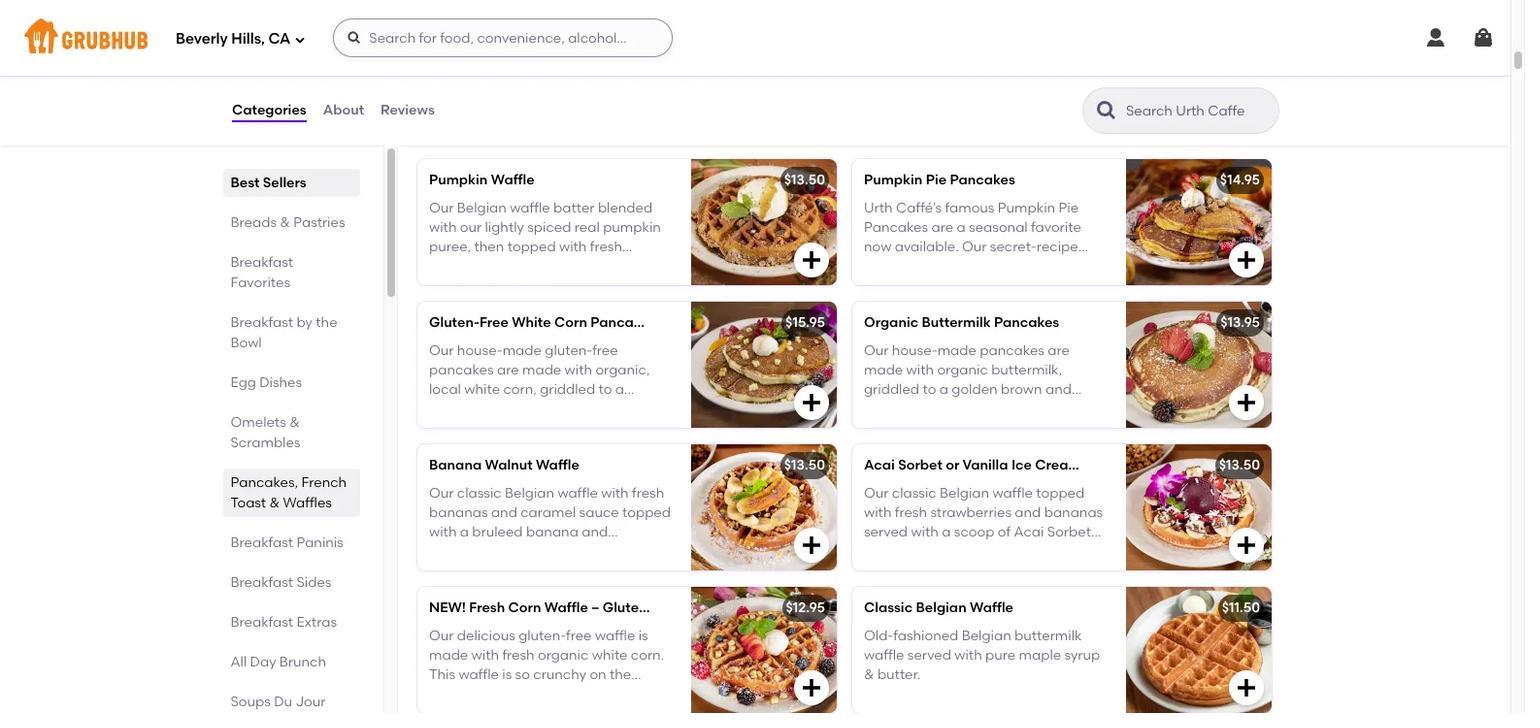 Task type: vqa. For each thing, say whether or not it's contained in the screenshot.
when
no



Task type: locate. For each thing, give the bounding box(es) containing it.
with up sorbet
[[913, 421, 941, 438]]

$11.50
[[1222, 600, 1260, 617]]

pure down buttermilk
[[986, 648, 1016, 664]]

butter. up "syrup."
[[1041, 402, 1084, 418]]

& down old-
[[864, 667, 874, 684]]

french left king on the left top of page
[[469, 29, 515, 46]]

5 breakfast from the top
[[231, 615, 294, 631]]

0 horizontal spatial and
[[491, 505, 517, 521]]

belgian
[[505, 485, 555, 502], [916, 600, 967, 617], [962, 628, 1011, 644]]

1 vertical spatial and
[[491, 505, 517, 521]]

svg image for $13.95
[[1235, 392, 1258, 415]]

0 vertical spatial maple
[[977, 421, 1020, 438]]

0 horizontal spatial french
[[302, 475, 347, 491]]

svg image inside main navigation navigation
[[1424, 26, 1448, 50]]

toast down pancakes,
[[231, 495, 267, 512]]

best sellers
[[231, 175, 307, 191]]

our up bananas
[[429, 485, 454, 502]]

0 vertical spatial new!
[[429, 29, 466, 46]]

topped down fresh
[[622, 505, 671, 521]]

belgian inside our classic belgian waffle with fresh bananas and caramel sauce topped with a bruleed banana and garnished with chopped roasted walnuts.
[[505, 485, 555, 502]]

beverly
[[176, 30, 228, 47]]

sauce
[[579, 505, 619, 521]]

1 vertical spatial gluten-
[[603, 600, 653, 617]]

pancakes right white
[[591, 315, 656, 331]]

a right to
[[940, 382, 949, 398]]

organic buttermilk pancakes
[[864, 315, 1060, 331]]

roasted
[[593, 544, 643, 561]]

new! up reviews
[[429, 29, 466, 46]]

0 horizontal spatial our
[[429, 485, 454, 502]]

corn right white
[[554, 315, 587, 331]]

french inside button
[[469, 29, 515, 46]]

1 horizontal spatial gluten-
[[603, 600, 653, 617]]

corn right fresh
[[508, 600, 541, 617]]

syrup.
[[1023, 421, 1062, 438]]

breakfast up bowl
[[231, 315, 294, 331]]

pumpkin left 'pie'
[[864, 172, 923, 189]]

and down the sauce
[[582, 525, 608, 541]]

1 vertical spatial cream
[[1035, 458, 1081, 474]]

0 horizontal spatial topped
[[622, 505, 671, 521]]

1 vertical spatial corn
[[508, 600, 541, 617]]

0 vertical spatial cream
[[646, 29, 692, 46]]

breakfast by the bowl tab
[[231, 313, 352, 353]]

breakfast extras tab
[[231, 613, 352, 633]]

& right breads
[[280, 215, 291, 231]]

1 horizontal spatial corn
[[554, 315, 587, 331]]

pancakes
[[950, 172, 1015, 189], [591, 315, 656, 331], [994, 315, 1060, 331]]

0 vertical spatial our
[[864, 342, 889, 359]]

the
[[316, 315, 338, 331]]

pumpkin pie pancakes
[[864, 172, 1015, 189]]

du
[[274, 694, 293, 711]]

0 horizontal spatial butter.
[[878, 667, 921, 684]]

a inside our classic belgian waffle with fresh bananas and caramel sauce topped with a bruleed banana and garnished with chopped roasted walnuts.
[[460, 525, 469, 541]]

1 horizontal spatial free
[[653, 600, 682, 617]]

0 vertical spatial pure
[[944, 421, 974, 438]]

and right brown
[[1046, 382, 1072, 398]]

cream down "syrup."
[[1035, 458, 1081, 474]]

made up organic
[[938, 342, 977, 359]]

pumpkin for pumpkin pie pancakes
[[864, 172, 923, 189]]

egg
[[231, 375, 257, 391]]

toast for &
[[231, 495, 267, 512]]

1 horizontal spatial toast
[[518, 29, 554, 46]]

1 horizontal spatial butter.
[[1041, 402, 1084, 418]]

a up garnished
[[460, 525, 469, 541]]

belgian down classic belgian waffle
[[962, 628, 1011, 644]]

our for our house-made pancakes are made with organic buttermilk, griddled to a golden brown and topped with acacia honey butter. served with pure maple syrup.
[[864, 342, 889, 359]]

about button
[[322, 76, 365, 146]]

butter. inside our house-made pancakes are made with organic buttermilk, griddled to a golden brown and topped with acacia honey butter. served with pure maple syrup.
[[1041, 402, 1084, 418]]

breakfast for breakfast favorites
[[231, 254, 294, 271]]

0 horizontal spatial free
[[480, 315, 509, 331]]

buttermilk,
[[992, 362, 1062, 379]]

1 breakfast from the top
[[231, 254, 294, 271]]

1 vertical spatial topped
[[622, 505, 671, 521]]

ca
[[268, 30, 291, 47]]

0 vertical spatial corn
[[554, 315, 587, 331]]

day
[[251, 654, 277, 671]]

1 horizontal spatial topped
[[864, 402, 913, 418]]

our inside our house-made pancakes are made with organic buttermilk, griddled to a golden brown and topped with acacia honey butter. served with pure maple syrup.
[[864, 342, 889, 359]]

maple inside old-fashioned belgian buttermilk waffle served with pure maple syrup & butter.
[[1019, 648, 1061, 664]]

breakfast
[[231, 254, 294, 271], [231, 315, 294, 331], [231, 535, 294, 552], [231, 575, 294, 591], [231, 615, 294, 631]]

our
[[864, 342, 889, 359], [429, 485, 454, 502]]

hills,
[[231, 30, 265, 47]]

and up 'bruleed'
[[491, 505, 517, 521]]

new! fresh corn waffle – gluten-free
[[429, 600, 682, 617]]

ice right king on the left top of page
[[622, 29, 643, 46]]

bowl
[[231, 335, 262, 352]]

cream right king on the left top of page
[[646, 29, 692, 46]]

with down bananas
[[429, 525, 457, 541]]

pure down acacia
[[944, 421, 974, 438]]

butter. down served
[[878, 667, 921, 684]]

1 vertical spatial butter.
[[878, 667, 921, 684]]

belgian up caramel
[[505, 485, 555, 502]]

1 vertical spatial a
[[460, 525, 469, 541]]

our inside our classic belgian waffle with fresh bananas and caramel sauce topped with a bruleed banana and garnished with chopped roasted walnuts.
[[429, 485, 454, 502]]

breakfast up breakfast extras
[[231, 575, 294, 591]]

pancakes, french toast & waffles tab
[[231, 473, 352, 514]]

breads
[[231, 215, 277, 231]]

2 breakfast from the top
[[231, 315, 294, 331]]

1 vertical spatial new!
[[429, 600, 466, 617]]

pumpkin waffle image
[[691, 160, 837, 286]]

maple down buttermilk
[[1019, 648, 1061, 664]]

main navigation navigation
[[0, 0, 1511, 76]]

with down house-
[[907, 362, 934, 379]]

waffle down old-
[[864, 648, 904, 664]]

0 vertical spatial a
[[940, 382, 949, 398]]

4 breakfast from the top
[[231, 575, 294, 591]]

breakfast for breakfast extras
[[231, 615, 294, 631]]

new! for new! fresh corn waffle – gluten-free
[[429, 600, 466, 617]]

&
[[280, 215, 291, 231], [290, 415, 300, 431], [270, 495, 280, 512], [864, 667, 874, 684]]

breakfast up 'favorites' at top left
[[231, 254, 294, 271]]

pancakes,
[[231, 475, 299, 491]]

with right served
[[955, 648, 982, 664]]

0 vertical spatial topped
[[864, 402, 913, 418]]

1 horizontal spatial made
[[938, 342, 977, 359]]

0 horizontal spatial gluten-
[[429, 315, 480, 331]]

1 horizontal spatial and
[[582, 525, 608, 541]]

best
[[231, 175, 260, 191]]

paninis
[[297, 535, 344, 552]]

toast inside new! french toast king with ice cream button
[[518, 29, 554, 46]]

0 vertical spatial and
[[1046, 382, 1072, 398]]

belgian inside old-fashioned belgian buttermilk waffle served with pure maple syrup & butter.
[[962, 628, 1011, 644]]

banana
[[526, 525, 579, 541]]

vanilla
[[963, 458, 1008, 474]]

maple
[[977, 421, 1020, 438], [1019, 648, 1061, 664]]

pancakes
[[980, 342, 1045, 359]]

& down pancakes,
[[270, 495, 280, 512]]

and inside our house-made pancakes are made with organic buttermilk, griddled to a golden brown and topped with acacia honey butter. served with pure maple syrup.
[[1046, 382, 1072, 398]]

0 vertical spatial waffle
[[558, 485, 598, 502]]

with inside old-fashioned belgian buttermilk waffle served with pure maple syrup & butter.
[[955, 648, 982, 664]]

dishes
[[260, 375, 303, 391]]

by
[[297, 315, 313, 331]]

banana walnut waffle
[[429, 458, 580, 474]]

free left white
[[480, 315, 509, 331]]

old-
[[864, 628, 893, 644]]

1 vertical spatial french
[[302, 475, 347, 491]]

new! inside button
[[429, 29, 466, 46]]

egg dishes tab
[[231, 373, 352, 393]]

topped inside our classic belgian waffle with fresh bananas and caramel sauce topped with a bruleed banana and garnished with chopped roasted walnuts.
[[622, 505, 671, 521]]

0 vertical spatial made
[[938, 342, 977, 359]]

breakfast favorites tab
[[231, 252, 352, 293]]

toast left king on the left top of page
[[518, 29, 554, 46]]

breakfast up breakfast sides
[[231, 535, 294, 552]]

1 vertical spatial our
[[429, 485, 454, 502]]

maple down honey
[[977, 421, 1020, 438]]

new! down walnuts.
[[429, 600, 466, 617]]

$13.50 for pumpkin
[[784, 172, 825, 189]]

toast inside the pancakes, french toast & waffles
[[231, 495, 267, 512]]

3 breakfast from the top
[[231, 535, 294, 552]]

about
[[323, 102, 364, 118]]

waffle inside old-fashioned belgian buttermilk waffle served with pure maple syrup & butter.
[[864, 648, 904, 664]]

0 vertical spatial ice
[[622, 29, 643, 46]]

& up scrambles
[[290, 415, 300, 431]]

breakfast sides
[[231, 575, 332, 591]]

0 horizontal spatial cream
[[646, 29, 692, 46]]

waffle up the sauce
[[558, 485, 598, 502]]

breakfast inside breakfast by the bowl
[[231, 315, 294, 331]]

0 horizontal spatial a
[[460, 525, 469, 541]]

1 horizontal spatial a
[[940, 382, 949, 398]]

$15.95
[[786, 315, 825, 331]]

1 horizontal spatial ice
[[1012, 458, 1032, 474]]

new!
[[429, 29, 466, 46], [429, 600, 466, 617]]

french inside the pancakes, french toast & waffles
[[302, 475, 347, 491]]

pastries
[[294, 215, 346, 231]]

2 new! from the top
[[429, 600, 466, 617]]

with
[[591, 29, 619, 46], [907, 362, 934, 379], [916, 402, 944, 418], [913, 421, 941, 438], [601, 485, 629, 502], [429, 525, 457, 541], [499, 544, 526, 561], [955, 648, 982, 664]]

2 vertical spatial belgian
[[962, 628, 1011, 644]]

topped up served
[[864, 402, 913, 418]]

pancakes right 'pie'
[[950, 172, 1015, 189]]

new! french toast king with ice cream button
[[418, 17, 837, 143]]

gluten- left white
[[429, 315, 480, 331]]

pure
[[944, 421, 974, 438], [986, 648, 1016, 664]]

0 vertical spatial belgian
[[505, 485, 555, 502]]

waffle
[[491, 172, 535, 189], [536, 458, 580, 474], [1085, 458, 1128, 474], [545, 600, 588, 617], [970, 600, 1014, 617]]

0 vertical spatial toast
[[518, 29, 554, 46]]

svg image for $15.95
[[800, 392, 823, 415]]

free right –
[[653, 600, 682, 617]]

breads & pastries
[[231, 215, 346, 231]]

chopped
[[530, 544, 589, 561]]

0 horizontal spatial waffle
[[558, 485, 598, 502]]

0 horizontal spatial ice
[[622, 29, 643, 46]]

buttermilk
[[1015, 628, 1082, 644]]

belgian up "fashioned"
[[916, 600, 967, 617]]

classic
[[457, 485, 502, 502]]

pumpkin pie pancakes image
[[1126, 160, 1272, 286]]

0 horizontal spatial pure
[[944, 421, 974, 438]]

honey
[[997, 402, 1037, 418]]

our down organic
[[864, 342, 889, 359]]

made up griddled at the right of page
[[864, 362, 903, 379]]

waffle
[[558, 485, 598, 502], [864, 648, 904, 664]]

0 vertical spatial butter.
[[1041, 402, 1084, 418]]

gluten- right –
[[603, 600, 653, 617]]

free
[[480, 315, 509, 331], [653, 600, 682, 617]]

1 pumpkin from the left
[[429, 172, 488, 189]]

2 horizontal spatial and
[[1046, 382, 1072, 398]]

0 horizontal spatial made
[[864, 362, 903, 379]]

pumpkin down reviews button
[[429, 172, 488, 189]]

breakfast favorites
[[231, 254, 294, 291]]

1 horizontal spatial pure
[[986, 648, 1016, 664]]

0 horizontal spatial pumpkin
[[429, 172, 488, 189]]

corn
[[554, 315, 587, 331], [508, 600, 541, 617]]

2 pumpkin from the left
[[864, 172, 923, 189]]

topped
[[864, 402, 913, 418], [622, 505, 671, 521]]

1 horizontal spatial pumpkin
[[864, 172, 923, 189]]

1 vertical spatial pure
[[986, 648, 1016, 664]]

with right king on the left top of page
[[591, 29, 619, 46]]

0 horizontal spatial toast
[[231, 495, 267, 512]]

1 horizontal spatial waffle
[[864, 648, 904, 664]]

1 horizontal spatial french
[[469, 29, 515, 46]]

gluten-
[[429, 315, 480, 331], [603, 600, 653, 617]]

ice right vanilla
[[1012, 458, 1032, 474]]

omelets
[[231, 415, 287, 431]]

svg image
[[1472, 26, 1495, 50], [347, 30, 362, 46], [295, 33, 306, 45], [800, 249, 823, 272], [1235, 249, 1258, 272], [800, 534, 823, 558], [1235, 534, 1258, 558], [1235, 677, 1258, 700]]

svg image
[[1424, 26, 1448, 50], [1235, 106, 1258, 129], [800, 392, 823, 415], [1235, 392, 1258, 415], [800, 677, 823, 700]]

$12.95
[[786, 600, 825, 617]]

pancakes up pancakes
[[994, 315, 1060, 331]]

french up waffles
[[302, 475, 347, 491]]

toast for king
[[518, 29, 554, 46]]

1 vertical spatial waffle
[[864, 648, 904, 664]]

butter.
[[1041, 402, 1084, 418], [878, 667, 921, 684]]

1 vertical spatial toast
[[231, 495, 267, 512]]

1 vertical spatial maple
[[1019, 648, 1061, 664]]

toast
[[518, 29, 554, 46], [231, 495, 267, 512]]

1 new! from the top
[[429, 29, 466, 46]]

with down 'bruleed'
[[499, 544, 526, 561]]

new! french toast king with ice cream image
[[691, 17, 837, 143]]

–
[[591, 600, 599, 617]]

french for pancakes,
[[302, 475, 347, 491]]

our for our classic belgian waffle with fresh bananas and caramel sauce topped with a bruleed banana and garnished with chopped roasted walnuts.
[[429, 485, 454, 502]]

breakfast up day
[[231, 615, 294, 631]]

$13.95
[[1221, 315, 1260, 331]]

0 vertical spatial french
[[469, 29, 515, 46]]

bananas
[[429, 505, 488, 521]]

belgian for belgian
[[962, 628, 1011, 644]]

1 horizontal spatial our
[[864, 342, 889, 359]]



Task type: describe. For each thing, give the bounding box(es) containing it.
2 vertical spatial and
[[582, 525, 608, 541]]

old-fashioned belgian buttermilk waffle served with pure maple syrup & butter.
[[864, 628, 1100, 684]]

organic buttermilk pancakes image
[[1126, 302, 1272, 429]]

categories button
[[231, 76, 307, 146]]

acai
[[864, 458, 895, 474]]

buttermilk
[[922, 315, 991, 331]]

bruleed
[[472, 525, 523, 541]]

svg image for $12.95
[[800, 677, 823, 700]]

new! french toast king with acai sorbet image
[[1126, 17, 1272, 143]]

french for new!
[[469, 29, 515, 46]]

griddled
[[864, 382, 920, 398]]

all day brunch
[[231, 654, 327, 671]]

classic belgian waffle
[[864, 600, 1014, 617]]

$14.95
[[1220, 172, 1260, 189]]

banana
[[429, 458, 482, 474]]

1 vertical spatial free
[[653, 600, 682, 617]]

pumpkin waffle
[[429, 172, 535, 189]]

soups du jour
[[231, 694, 326, 711]]

banana walnut waffle image
[[691, 445, 837, 571]]

gluten-free white corn pancakes
[[429, 315, 656, 331]]

maple inside our house-made pancakes are made with organic buttermilk, griddled to a golden brown and topped with acacia honey butter. served with pure maple syrup.
[[977, 421, 1020, 438]]

$13.50 for acai
[[784, 458, 825, 474]]

new! french toast king with ice cream
[[429, 29, 692, 46]]

classic belgian waffle image
[[1126, 588, 1272, 714]]

omelets & scrambles
[[231, 415, 301, 452]]

gluten-free white corn pancakes image
[[691, 302, 837, 429]]

walnuts.
[[429, 564, 484, 580]]

walnut
[[485, 458, 533, 474]]

pie
[[926, 172, 947, 189]]

fresh
[[469, 600, 505, 617]]

0 vertical spatial gluten-
[[429, 315, 480, 331]]

acai sorbet or vanilla ice cream waffle image
[[1126, 445, 1272, 571]]

extras
[[297, 615, 337, 631]]

or
[[946, 458, 960, 474]]

breakfast for breakfast paninis
[[231, 535, 294, 552]]

classic
[[864, 600, 913, 617]]

waffles
[[283, 495, 333, 512]]

brown
[[1001, 382, 1042, 398]]

all
[[231, 654, 247, 671]]

to
[[923, 382, 936, 398]]

sides
[[297, 575, 332, 591]]

breakfast by the bowl
[[231, 315, 338, 352]]

0 horizontal spatial corn
[[508, 600, 541, 617]]

breads & pastries tab
[[231, 213, 352, 233]]

pancakes, french toast & waffles
[[231, 475, 347, 512]]

reviews button
[[380, 76, 436, 146]]

breakfast for breakfast sides
[[231, 575, 294, 591]]

with up the sauce
[[601, 485, 629, 502]]

fashioned
[[893, 628, 959, 644]]

& inside the pancakes, french toast & waffles
[[270, 495, 280, 512]]

new! fresh corn waffle – gluten-free image
[[691, 588, 837, 714]]

fresh
[[632, 485, 664, 502]]

organic
[[937, 362, 988, 379]]

beverly hills, ca
[[176, 30, 291, 47]]

search icon image
[[1095, 99, 1119, 122]]

& inside old-fashioned belgian buttermilk waffle served with pure maple syrup & butter.
[[864, 667, 874, 684]]

1 vertical spatial ice
[[1012, 458, 1032, 474]]

pure inside old-fashioned belgian buttermilk waffle served with pure maple syrup & butter.
[[986, 648, 1016, 664]]

with down to
[[916, 402, 944, 418]]

white
[[512, 315, 551, 331]]

breakfast paninis tab
[[231, 533, 352, 553]]

cream inside button
[[646, 29, 692, 46]]

caramel
[[521, 505, 576, 521]]

1 vertical spatial belgian
[[916, 600, 967, 617]]

all day brunch tab
[[231, 653, 352, 673]]

topped inside our house-made pancakes are made with organic buttermilk, griddled to a golden brown and topped with acacia honey butter. served with pure maple syrup.
[[864, 402, 913, 418]]

breakfast for breakfast by the bowl
[[231, 315, 294, 331]]

pancakes for $13.50
[[950, 172, 1015, 189]]

are
[[1048, 342, 1070, 359]]

Search Urth Caffe search field
[[1124, 102, 1273, 120]]

acai sorbet or vanilla ice cream waffle
[[864, 458, 1128, 474]]

golden
[[952, 382, 998, 398]]

categories
[[232, 102, 307, 118]]

syrup
[[1065, 648, 1100, 664]]

butter. inside old-fashioned belgian buttermilk waffle served with pure maple syrup & butter.
[[878, 667, 921, 684]]

reviews
[[381, 102, 435, 118]]

king
[[557, 29, 588, 46]]

ice inside new! french toast king with ice cream button
[[622, 29, 643, 46]]

garnished
[[429, 544, 495, 561]]

breakfast sides tab
[[231, 573, 352, 593]]

breakfast paninis
[[231, 535, 344, 552]]

egg dishes
[[231, 375, 303, 391]]

0 vertical spatial free
[[480, 315, 509, 331]]

with inside button
[[591, 29, 619, 46]]

soups du jour tab
[[231, 692, 352, 713]]

pure inside our house-made pancakes are made with organic buttermilk, griddled to a golden brown and topped with acacia honey butter. served with pure maple syrup.
[[944, 421, 974, 438]]

sorbet
[[898, 458, 943, 474]]

served
[[908, 648, 951, 664]]

a inside our house-made pancakes are made with organic buttermilk, griddled to a golden brown and topped with acacia honey butter. served with pure maple syrup.
[[940, 382, 949, 398]]

sellers
[[263, 175, 307, 191]]

1 horizontal spatial cream
[[1035, 458, 1081, 474]]

new! for new! french toast king with ice cream
[[429, 29, 466, 46]]

brunch
[[280, 654, 327, 671]]

1 vertical spatial made
[[864, 362, 903, 379]]

breakfast extras
[[231, 615, 337, 631]]

pumpkin for pumpkin waffle
[[429, 172, 488, 189]]

our house-made pancakes are made with organic buttermilk, griddled to a golden brown and topped with acacia honey butter. served with pure maple syrup.
[[864, 342, 1084, 438]]

waffle inside our classic belgian waffle with fresh bananas and caramel sauce topped with a bruleed banana and garnished with chopped roasted walnuts.
[[558, 485, 598, 502]]

organic
[[864, 315, 919, 331]]

belgian for walnut
[[505, 485, 555, 502]]

scrambles
[[231, 435, 301, 452]]

served
[[864, 421, 910, 438]]

pancakes for $15.95
[[994, 315, 1060, 331]]

acacia
[[947, 402, 994, 418]]

& inside omelets & scrambles
[[290, 415, 300, 431]]

jour
[[296, 694, 326, 711]]

omelets & scrambles tab
[[231, 413, 352, 453]]

house-
[[892, 342, 938, 359]]

best sellers tab
[[231, 173, 352, 193]]

soups
[[231, 694, 271, 711]]

our classic belgian waffle with fresh bananas and caramel sauce topped with a bruleed banana and garnished with chopped roasted walnuts.
[[429, 485, 671, 580]]

Search for food, convenience, alcohol... search field
[[333, 18, 673, 57]]



